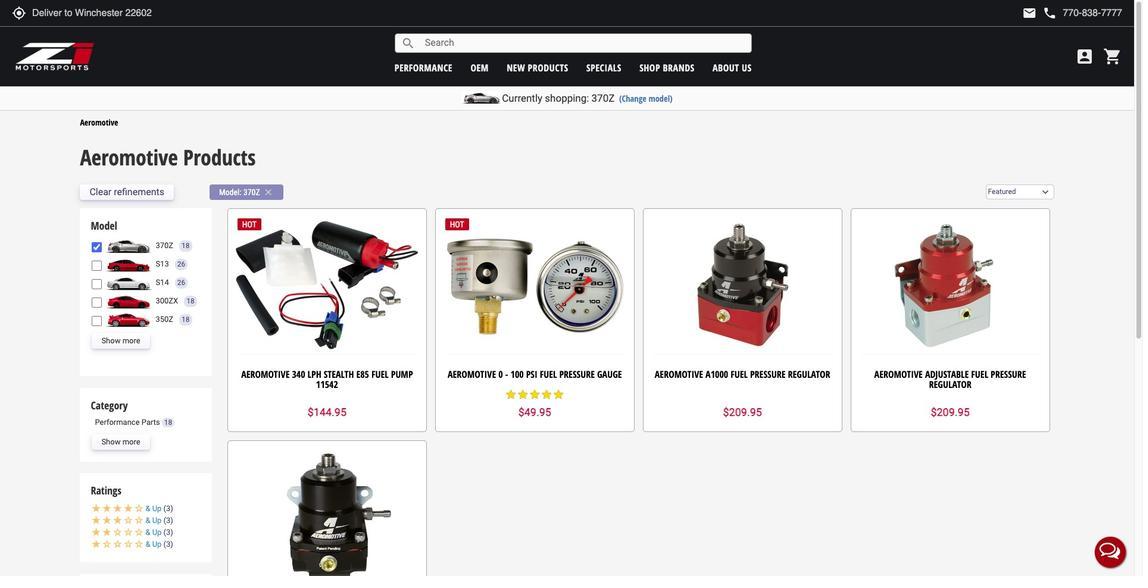 Task type: describe. For each thing, give the bounding box(es) containing it.
phone
[[1043, 6, 1057, 20]]

s14
[[156, 278, 169, 287]]

products
[[528, 61, 569, 74]]

currently
[[502, 92, 543, 104]]

brands
[[663, 61, 695, 74]]

3 up from the top
[[152, 528, 162, 537]]

z1 motorsports logo image
[[15, 42, 95, 71]]

account_box link
[[1073, 47, 1098, 66]]

nissan 300zx z32 1990 1991 1992 1993 1994 1995 1996 vg30dett vg30de twin turbo non turbo z1 motorsports image
[[105, 294, 153, 309]]

adjustable
[[925, 368, 969, 381]]

18 for 370z
[[182, 241, 190, 250]]

2 horizontal spatial 370z
[[592, 92, 615, 104]]

2 vertical spatial 370z
[[156, 241, 173, 250]]

100
[[511, 368, 524, 381]]

parts
[[142, 418, 160, 427]]

clear
[[90, 186, 112, 198]]

$209.95 for adjustable
[[931, 406, 970, 418]]

show more button for category
[[92, 435, 150, 450]]

account_box
[[1076, 47, 1095, 66]]

s13
[[156, 260, 169, 268]]

0
[[499, 368, 503, 381]]

nissan 240sx silvia zenki kouki s13 rps13 180sx 1989 1990 1991 1992 1993 1994 ka24e ka24de ka24det sr20det rb26dett z1 motorsports image
[[105, 257, 153, 272]]

phone link
[[1043, 6, 1123, 20]]

2 3 from the top
[[166, 517, 170, 526]]

fuel inside 'aeromotive 340 lph stealth e85 fuel pump 11542'
[[372, 368, 389, 381]]

300zx
[[156, 296, 178, 305]]

pressure for aeromotive adjustable fuel pressure regulator
[[991, 368, 1026, 381]]

show more button for model
[[92, 334, 150, 349]]

psi
[[526, 368, 538, 381]]

regulator for aeromotive adjustable fuel pressure regulator
[[929, 378, 972, 391]]

aeromotive for aeromotive a1000 fuel pressure regulator
[[655, 368, 703, 381]]

aeromotive link
[[80, 117, 118, 128]]

about
[[713, 61, 739, 74]]

specials link
[[587, 61, 622, 74]]

11542
[[316, 378, 338, 391]]

3 & from the top
[[146, 528, 150, 537]]

more for model
[[122, 336, 140, 345]]

nissan 350z z33 2003 2004 2005 2006 2007 2008 2009 vq35de 3.5l revup rev up vq35hr nismo z1 motorsports image
[[105, 312, 153, 328]]

regulator for aeromotive a1000 fuel pressure regulator
[[788, 368, 831, 381]]

18 for 300zx
[[187, 297, 195, 305]]

close
[[263, 187, 274, 197]]

aeromotive 340 lph stealth e85 fuel pump 11542
[[241, 368, 413, 391]]

currently shopping: 370z (change model)
[[502, 92, 673, 104]]

oem link
[[471, 61, 489, 74]]

370z inside model: 370z close
[[243, 187, 260, 197]]

shop brands link
[[640, 61, 695, 74]]

clear refinements button
[[80, 184, 174, 200]]

shopping_cart
[[1104, 47, 1123, 66]]

2 & from the top
[[146, 517, 150, 526]]

aeromotive for aeromotive 340 lph stealth e85 fuel pump 11542
[[241, 368, 290, 381]]

category
[[91, 398, 128, 412]]

aeromotive for aeromotive adjustable fuel pressure regulator
[[875, 368, 923, 381]]

performance
[[395, 61, 453, 74]]

1 star from the left
[[505, 389, 517, 401]]

aeromotive a1000 fuel pressure regulator
[[655, 368, 831, 381]]

about us
[[713, 61, 752, 74]]

2 fuel from the left
[[540, 368, 557, 381]]

more for category
[[122, 438, 140, 446]]

2 star from the left
[[517, 389, 529, 401]]

ratings
[[91, 484, 122, 498]]

3 & up 3 from the top
[[146, 528, 170, 537]]

3 3 from the top
[[166, 528, 170, 537]]

new
[[507, 61, 525, 74]]



Task type: vqa. For each thing, say whether or not it's contained in the screenshot.


Task type: locate. For each thing, give the bounding box(es) containing it.
(change
[[619, 93, 647, 104]]

a1000
[[706, 368, 729, 381]]

1 horizontal spatial 370z
[[243, 187, 260, 197]]

stealth
[[324, 368, 354, 381]]

shopping:
[[545, 92, 589, 104]]

fuel right psi
[[540, 368, 557, 381]]

$49.95
[[518, 406, 551, 418]]

2 more from the top
[[122, 438, 140, 446]]

refinements
[[114, 186, 164, 198]]

products
[[183, 143, 256, 172]]

370z
[[592, 92, 615, 104], [243, 187, 260, 197], [156, 241, 173, 250]]

1 fuel from the left
[[372, 368, 389, 381]]

show more
[[101, 336, 140, 345], [101, 438, 140, 446]]

3 star from the left
[[529, 389, 541, 401]]

shop brands
[[640, 61, 695, 74]]

26 for s14
[[177, 278, 185, 287]]

show
[[101, 336, 121, 345], [101, 438, 121, 446]]

show for model
[[101, 336, 121, 345]]

gauge
[[597, 368, 622, 381]]

1 show from the top
[[101, 336, 121, 345]]

show more button down performance
[[92, 435, 150, 450]]

model
[[91, 219, 117, 233]]

2 & up 3 from the top
[[146, 517, 170, 526]]

4 3 from the top
[[166, 540, 170, 549]]

show more button
[[92, 334, 150, 349], [92, 435, 150, 450]]

2 pressure from the left
[[750, 368, 786, 381]]

specials
[[587, 61, 622, 74]]

aeromotive products
[[80, 143, 256, 172]]

show more for category
[[101, 438, 140, 446]]

2 show more button from the top
[[92, 435, 150, 450]]

18 for 350z
[[182, 315, 190, 324]]

1 horizontal spatial pressure
[[750, 368, 786, 381]]

more down nissan 350z z33 2003 2004 2005 2006 2007 2008 2009 vq35de 3.5l revup rev up vq35hr nismo z1 motorsports image
[[122, 336, 140, 345]]

18 inside category performance parts 18
[[164, 419, 172, 427]]

mail link
[[1023, 6, 1037, 20]]

1 more from the top
[[122, 336, 140, 345]]

1 & from the top
[[146, 505, 150, 514]]

26 right s14
[[177, 278, 185, 287]]

0 vertical spatial show
[[101, 336, 121, 345]]

fuel right the "adjustable"
[[972, 368, 989, 381]]

4 star from the left
[[541, 389, 553, 401]]

$209.95 for a1000
[[723, 406, 762, 418]]

regulator
[[788, 368, 831, 381], [929, 378, 972, 391]]

1 3 from the top
[[166, 505, 170, 514]]

4 & up 3 from the top
[[146, 540, 170, 549]]

show more down nissan 350z z33 2003 2004 2005 2006 2007 2008 2009 vq35de 3.5l revup rev up vq35hr nismo z1 motorsports image
[[101, 336, 140, 345]]

4 up from the top
[[152, 540, 162, 549]]

1 vertical spatial 26
[[177, 278, 185, 287]]

star
[[505, 389, 517, 401], [517, 389, 529, 401], [529, 389, 541, 401], [541, 389, 553, 401], [553, 389, 565, 401]]

3 pressure from the left
[[991, 368, 1026, 381]]

nissan 370z z34 2009 2010 2011 2012 2013 2014 2015 2016 2017 2018 2019 3.7l vq37vhr vhr nismo z1 motorsports image
[[105, 238, 153, 254]]

0 vertical spatial show more button
[[92, 334, 150, 349]]

18 right 350z at the left of page
[[182, 315, 190, 324]]

shopping_cart link
[[1101, 47, 1123, 66]]

&
[[146, 505, 150, 514], [146, 517, 150, 526], [146, 528, 150, 537], [146, 540, 150, 549]]

0 horizontal spatial 370z
[[156, 241, 173, 250]]

pressure for aeromotive a1000 fuel pressure regulator
[[750, 368, 786, 381]]

2 show from the top
[[101, 438, 121, 446]]

1 show more button from the top
[[92, 334, 150, 349]]

$209.95
[[723, 406, 762, 418], [931, 406, 970, 418]]

2 $209.95 from the left
[[931, 406, 970, 418]]

fuel inside aeromotive adjustable fuel pressure regulator
[[972, 368, 989, 381]]

5 star from the left
[[553, 389, 565, 401]]

mail
[[1023, 6, 1037, 20]]

show more for model
[[101, 336, 140, 345]]

370z left the close at the top of the page
[[243, 187, 260, 197]]

nissan 240sx silvia zenki kouki s14 1995 1996 1997 1998 1999 ka24de ka24det sr20det rb26dett z1 motorsports image
[[105, 275, 153, 291]]

aeromotive inside aeromotive adjustable fuel pressure regulator
[[875, 368, 923, 381]]

18 right the parts
[[164, 419, 172, 427]]

show more button down nissan 350z z33 2003 2004 2005 2006 2007 2008 2009 vq35de 3.5l revup rev up vq35hr nismo z1 motorsports image
[[92, 334, 150, 349]]

2 show more from the top
[[101, 438, 140, 446]]

0 vertical spatial show more
[[101, 336, 140, 345]]

model:
[[219, 187, 242, 197]]

-
[[505, 368, 508, 381]]

1 up from the top
[[152, 505, 162, 514]]

$209.95 down aeromotive adjustable fuel pressure regulator
[[931, 406, 970, 418]]

aeromotive for aeromotive products
[[80, 143, 178, 172]]

show down performance
[[101, 438, 121, 446]]

1 pressure from the left
[[559, 368, 595, 381]]

e85
[[356, 368, 369, 381]]

1 horizontal spatial regulator
[[929, 378, 972, 391]]

2 horizontal spatial pressure
[[991, 368, 1026, 381]]

26 for s13
[[177, 260, 185, 268]]

& up 3
[[146, 505, 170, 514], [146, 517, 170, 526], [146, 528, 170, 537], [146, 540, 170, 549]]

new products
[[507, 61, 569, 74]]

None checkbox
[[92, 261, 102, 271], [92, 279, 102, 289], [92, 298, 102, 308], [92, 316, 102, 326], [92, 261, 102, 271], [92, 279, 102, 289], [92, 298, 102, 308], [92, 316, 102, 326]]

0 horizontal spatial $209.95
[[723, 406, 762, 418]]

pump
[[391, 368, 413, 381]]

clear refinements
[[90, 186, 164, 198]]

350z
[[156, 315, 173, 324]]

pressure inside aeromotive adjustable fuel pressure regulator
[[991, 368, 1026, 381]]

1 horizontal spatial $209.95
[[931, 406, 970, 418]]

0 vertical spatial more
[[122, 336, 140, 345]]

lph
[[308, 368, 321, 381]]

fuel right a1000
[[731, 368, 748, 381]]

Search search field
[[416, 34, 751, 52]]

None checkbox
[[92, 242, 102, 252]]

4 & from the top
[[146, 540, 150, 549]]

show for category
[[101, 438, 121, 446]]

category performance parts 18
[[91, 398, 172, 427]]

aeromotive for aeromotive link
[[80, 117, 118, 128]]

1 vertical spatial show
[[101, 438, 121, 446]]

0 horizontal spatial regulator
[[788, 368, 831, 381]]

18 right 300zx
[[187, 297, 195, 305]]

26
[[177, 260, 185, 268], [177, 278, 185, 287]]

performance link
[[395, 61, 453, 74]]

up
[[152, 505, 162, 514], [152, 517, 162, 526], [152, 528, 162, 537], [152, 540, 162, 549]]

26 right s13
[[177, 260, 185, 268]]

$209.95 down aeromotive a1000 fuel pressure regulator
[[723, 406, 762, 418]]

fuel right the e85
[[372, 368, 389, 381]]

us
[[742, 61, 752, 74]]

about us link
[[713, 61, 752, 74]]

model: 370z close
[[219, 187, 274, 197]]

3
[[166, 505, 170, 514], [166, 517, 170, 526], [166, 528, 170, 537], [166, 540, 170, 549]]

aeromotive for aeromotive 0 - 100 psi fuel pressure gauge
[[448, 368, 496, 381]]

4 fuel from the left
[[972, 368, 989, 381]]

new products link
[[507, 61, 569, 74]]

show down nissan 350z z33 2003 2004 2005 2006 2007 2008 2009 vq35de 3.5l revup rev up vq35hr nismo z1 motorsports image
[[101, 336, 121, 345]]

(change model) link
[[619, 93, 673, 104]]

1 vertical spatial more
[[122, 438, 140, 446]]

1 vertical spatial show more
[[101, 438, 140, 446]]

0 vertical spatial 26
[[177, 260, 185, 268]]

18
[[182, 241, 190, 250], [187, 297, 195, 305], [182, 315, 190, 324], [164, 419, 172, 427]]

show more down performance
[[101, 438, 140, 446]]

search
[[401, 36, 416, 50]]

0 vertical spatial 370z
[[592, 92, 615, 104]]

performance
[[95, 418, 140, 427]]

370z up s13
[[156, 241, 173, 250]]

1 vertical spatial show more button
[[92, 435, 150, 450]]

1 vertical spatial 370z
[[243, 187, 260, 197]]

more
[[122, 336, 140, 345], [122, 438, 140, 446]]

$144.95
[[308, 406, 347, 418]]

pressure
[[559, 368, 595, 381], [750, 368, 786, 381], [991, 368, 1026, 381]]

aeromotive 0 - 100 psi fuel pressure gauge
[[448, 368, 622, 381]]

oem
[[471, 61, 489, 74]]

1 show more from the top
[[101, 336, 140, 345]]

3 fuel from the left
[[731, 368, 748, 381]]

0 horizontal spatial pressure
[[559, 368, 595, 381]]

mail phone
[[1023, 6, 1057, 20]]

1 $209.95 from the left
[[723, 406, 762, 418]]

star star star star star $49.95
[[505, 389, 565, 418]]

more down performance
[[122, 438, 140, 446]]

aeromotive adjustable fuel pressure regulator
[[875, 368, 1026, 391]]

370z left (change
[[592, 92, 615, 104]]

18 right the nissan 370z z34 2009 2010 2011 2012 2013 2014 2015 2016 2017 2018 2019 3.7l vq37vhr vhr nismo z1 motorsports image
[[182, 241, 190, 250]]

aeromotive inside 'aeromotive 340 lph stealth e85 fuel pump 11542'
[[241, 368, 290, 381]]

model)
[[649, 93, 673, 104]]

2 up from the top
[[152, 517, 162, 526]]

shop
[[640, 61, 660, 74]]

regulator inside aeromotive adjustable fuel pressure regulator
[[929, 378, 972, 391]]

1 & up 3 from the top
[[146, 505, 170, 514]]

aeromotive
[[80, 117, 118, 128], [80, 143, 178, 172], [241, 368, 290, 381], [448, 368, 496, 381], [655, 368, 703, 381], [875, 368, 923, 381]]

2 26 from the top
[[177, 278, 185, 287]]

1 26 from the top
[[177, 260, 185, 268]]

my_location
[[12, 6, 26, 20]]

fuel
[[372, 368, 389, 381], [540, 368, 557, 381], [731, 368, 748, 381], [972, 368, 989, 381]]

340
[[292, 368, 305, 381]]



